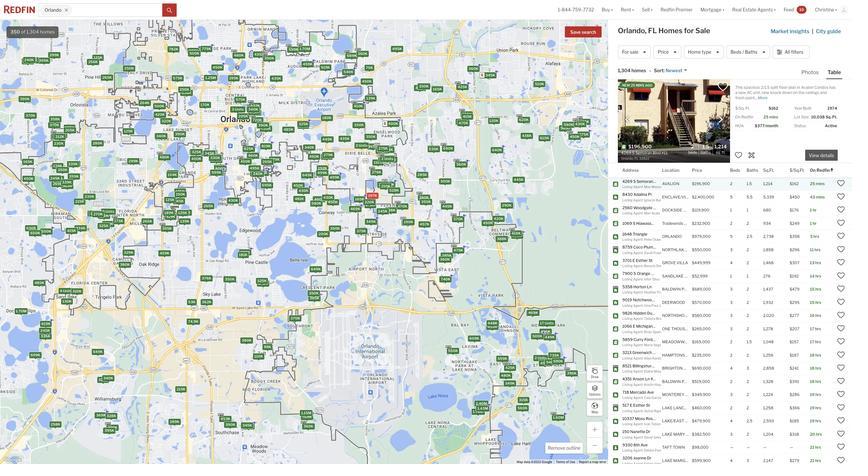 Task type: describe. For each thing, give the bounding box(es) containing it.
agent: inside 8521 billingshurst pl listing agent: elaine masood
[[634, 369, 644, 373]]

insights
[[790, 28, 810, 35]]

$279
[[790, 458, 800, 463]]

hr for $176
[[813, 208, 817, 213]]

2 horizontal spatial 175k
[[323, 154, 332, 159]]

hrs for $391
[[816, 379, 822, 384]]

3 left 2,858
[[747, 366, 750, 371]]

favorite this home image for $157
[[838, 338, 846, 345]]

181k
[[239, 252, 248, 257]]

1 horizontal spatial 120k
[[383, 158, 392, 163]]

0 vertical spatial 540k
[[344, 70, 354, 74]]

favorite this home image for $479
[[838, 285, 846, 293]]

1 horizontal spatial $162
[[790, 181, 800, 186]]

agents
[[758, 7, 774, 12]]

233k
[[57, 133, 66, 137]]

1 vertical spatial 435k
[[272, 76, 281, 81]]

2 horizontal spatial 120k
[[490, 118, 499, 123]]

remove
[[548, 445, 566, 451]]

1.5 for $196,900
[[747, 181, 753, 186]]

3 left 2,147 on the bottom right of page
[[747, 458, 750, 463]]

$391
[[790, 379, 800, 384]]

1.25m
[[205, 75, 216, 80]]

ave for 8th
[[641, 443, 648, 447]]

agent: inside 5859 curry ford rd #130 listing agent: maria vega meadowwood 02 ph 02
[[634, 343, 644, 347]]

one
[[663, 326, 671, 331]]

245k up the 269k
[[50, 176, 60, 181]]

1069 s hiawassee rd #1317
[[623, 221, 674, 226]]

filters
[[792, 49, 804, 55]]

8759 coco plum pl link
[[623, 245, 658, 250]]

3 right $560,000
[[731, 313, 733, 318]]

beds button
[[731, 163, 741, 178]]

$296
[[790, 247, 800, 252]]

3 — from the left
[[764, 445, 767, 450]]

2 horizontal spatial 250k
[[403, 220, 413, 225]]

|
[[813, 28, 814, 35]]

1 down 5.5
[[747, 208, 749, 213]]

1 horizontal spatial 445k
[[443, 204, 453, 208]]

listing inside 1648 triangle listing agent: peter duke orlando
[[623, 238, 633, 242]]

240k up 109k
[[384, 147, 393, 152]]

1 horizontal spatial 25 mins
[[811, 181, 826, 186]]

1 horizontal spatial 560k
[[457, 162, 467, 167]]

18 for $187
[[811, 353, 815, 358]]

new 25 mins ago
[[623, 83, 653, 87]]

0 vertical spatial 205k
[[239, 114, 248, 118]]

1 vertical spatial 198k
[[387, 208, 396, 212]]

ln inside 9826 hidden dunes ln listing agent: tatiana bronson
[[660, 311, 665, 316]]

4 for st
[[731, 261, 733, 265]]

11 hrs
[[811, 247, 821, 252]]

17 inside map 'region'
[[541, 321, 545, 325]]

517 e esther st listing agent: astrid rigaud cayone
[[623, 403, 678, 413]]

condominium
[[685, 221, 710, 226]]

350 of 1,304 homes
[[10, 29, 55, 35]]

18 hrs for $187
[[811, 353, 822, 358]]

0 horizontal spatial 400k
[[192, 156, 202, 161]]

1 horizontal spatial redfin
[[742, 115, 754, 119]]

0 vertical spatial 630k
[[99, 213, 109, 218]]

hrs for $295
[[816, 300, 822, 305]]

0 horizontal spatial 110k
[[255, 354, 263, 358]]

vitor
[[645, 277, 652, 281]]

kristin
[[645, 383, 655, 387]]

1 horizontal spatial 459k
[[303, 62, 313, 66]]

0 vertical spatial 3 units
[[232, 107, 244, 112]]

336k
[[41, 334, 50, 339]]

baths button
[[747, 163, 759, 178]]

2.40m
[[476, 401, 487, 406]]

agent: inside 2560 woodgate blvd #205 listing agent: mari ayala dockside condo
[[634, 211, 644, 215]]

1 hr for $176
[[811, 208, 817, 213]]

1 vertical spatial 369k
[[96, 413, 106, 418]]

2 — from the left
[[747, 445, 751, 450]]

0 horizontal spatial 320k
[[63, 183, 72, 188]]

$519,000
[[693, 379, 711, 384]]

0 horizontal spatial 120k
[[168, 171, 177, 175]]

favorite this home image for $296
[[838, 245, 846, 253]]

agent: inside 9826 hidden dunes ln listing agent: tatiana bronson
[[634, 317, 644, 321]]

2 vertical spatial baths
[[747, 167, 759, 173]]

2 horizontal spatial 360k
[[469, 66, 479, 71]]

1,204
[[764, 432, 774, 437]]

favorite this home image for $187
[[838, 351, 846, 359]]

1 vertical spatial 500k
[[155, 104, 165, 108]]

vega
[[654, 343, 662, 347]]

2 inside 2 beds
[[692, 144, 695, 150]]

listing inside 9019 notchwood ct listing agent: irina paul, llc
[[623, 304, 633, 307]]

3 up the 11
[[811, 234, 813, 239]]

beds / baths button
[[727, 46, 771, 59]]

4351 anson ln #102 link
[[623, 377, 660, 382]]

1 vertical spatial baths
[[701, 150, 712, 155]]

hrs for $366
[[816, 406, 822, 410]]

0 vertical spatial 1,304
[[26, 29, 39, 35]]

19 for $185
[[811, 419, 815, 424]]

floor
[[780, 85, 788, 90]]

1 vertical spatial 475k
[[454, 248, 464, 252]]

5 for 2.5
[[731, 234, 733, 239]]

4269 s semoran blvd #11 link
[[623, 179, 669, 184]]

1 horizontal spatial 285k
[[442, 253, 452, 258]]

395k down the 328k
[[105, 428, 114, 433]]

$460,000
[[693, 406, 712, 410]]

0 horizontal spatial 560k
[[429, 146, 439, 150]]

0 vertical spatial 599k
[[289, 47, 299, 52]]

hrs for $358
[[814, 234, 820, 239]]

190k
[[404, 220, 414, 224]]

1069
[[623, 221, 633, 226]]

grove villa
[[663, 261, 689, 265]]

245k up 336k
[[40, 328, 50, 333]]

735k
[[550, 353, 560, 358]]

favorite this home image for $279
[[838, 456, 846, 464]]

favorite this home image for $307
[[838, 259, 846, 266]]

1 horizontal spatial 250k
[[180, 87, 189, 92]]

table
[[828, 69, 842, 76]]

listing inside "3701 e esther st listing agent: beverly dodds"
[[623, 264, 633, 268]]

david inside 150 nanette dr listing agent: david johnston
[[645, 435, 653, 439]]

2 vertical spatial 1.70m
[[473, 409, 484, 414]]

18 for $241
[[811, 366, 815, 371]]

favorite this home image for $249
[[838, 219, 846, 227]]

0 horizontal spatial 1.70m
[[16, 309, 27, 313]]

1 right $52,999 at the right of page
[[731, 274, 733, 279]]

383k
[[241, 250, 250, 254]]

draw
[[591, 375, 599, 379]]

listing inside 4351 anson ln #102 listing agent: kristin haughwout-osorio
[[623, 383, 633, 387]]

david inside 8759 coco plum pl listing agent: david fraser
[[645, 251, 653, 255]]

knock
[[771, 90, 782, 95]]

agent: inside 9019 notchwood ct listing agent: irina paul, llc
[[634, 304, 644, 307]]

ln for 5358 horton ln
[[648, 284, 652, 289]]

315k
[[519, 397, 529, 402]]

18 hrs for $391
[[811, 379, 822, 384]]

19 for $366
[[811, 406, 815, 410]]

718
[[623, 390, 630, 395]]

2 vertical spatial 519k
[[299, 123, 308, 128]]

1 vertical spatial ft.
[[833, 115, 838, 119]]

0 horizontal spatial redfin
[[661, 7, 675, 12]]

279k
[[324, 152, 333, 157]]

1 horizontal spatial 3 units
[[380, 157, 392, 162]]

baldwin park 02
[[663, 379, 699, 384]]

orange
[[637, 271, 651, 276]]

2.5 for 2,738
[[747, 234, 753, 239]]

plan
[[789, 85, 797, 90]]

agent: inside 8759 coco plum pl listing agent: david fraser
[[634, 251, 644, 255]]

240k up 115k
[[377, 148, 387, 153]]

ago
[[646, 83, 653, 87]]

4 for way
[[731, 419, 733, 424]]

1 vertical spatial 230k
[[85, 194, 94, 199]]

0 vertical spatial 198k
[[379, 183, 388, 187]]

bronson
[[657, 317, 669, 321]]

city guide link
[[817, 28, 843, 35]]

this
[[736, 85, 744, 90]]

mins for $450
[[817, 195, 826, 200]]

esther for 517
[[634, 403, 646, 408]]

2 vertical spatial 560k
[[518, 406, 528, 410]]

listing inside 8521 billingshurst pl listing agent: elaine masood
[[623, 369, 633, 373]]

submit search image
[[167, 8, 172, 13]]

baldwin park $689,000
[[663, 287, 712, 292]]

0 vertical spatial 175k
[[53, 134, 62, 138]]

18 for $391
[[811, 379, 815, 384]]

photo of 4269 s semoran blvd #11, orlando, fl 32822 image
[[618, 79, 731, 163]]

1 vertical spatial 427k
[[529, 310, 539, 315]]

0 horizontal spatial 300k
[[182, 90, 192, 95]]

2 horizontal spatial 495k
[[541, 361, 551, 365]]

256k
[[88, 60, 98, 64]]

hrs for $185
[[816, 419, 822, 424]]

0 vertical spatial 435k
[[254, 52, 264, 57]]

0 horizontal spatial 495k
[[250, 166, 260, 170]]

0 horizontal spatial 550k
[[41, 229, 51, 234]]

map for map
[[592, 410, 599, 414]]

0 horizontal spatial 445k
[[323, 137, 333, 141]]

listing inside 7900 s orange blossom trl #2089 listing agent: vitor silva
[[623, 277, 633, 281]]

adalina
[[634, 192, 648, 197]]

1.5 inside 1.5 baths
[[703, 144, 710, 150]]

0 horizontal spatial 519k
[[249, 105, 258, 109]]

1648 triangle link
[[623, 232, 657, 237]]

1 horizontal spatial 369k
[[258, 281, 268, 286]]

2 vertical spatial 349k
[[506, 381, 515, 386]]

of for 350
[[21, 29, 25, 35]]

1 vertical spatial 420k
[[494, 216, 504, 221]]

02 down woods
[[694, 379, 699, 384]]

mortgage
[[701, 7, 722, 12]]

15 for $295
[[811, 300, 815, 305]]

0 horizontal spatial 427k
[[513, 233, 522, 238]]

0 horizontal spatial 250k
[[124, 66, 134, 70]]

mary
[[674, 432, 686, 437]]

$98,000
[[693, 445, 709, 450]]

0 vertical spatial mins
[[770, 115, 779, 119]]

02 left ph
[[695, 340, 700, 345]]

baldwin for baldwin park $689,000
[[663, 287, 682, 292]]

590k
[[554, 359, 564, 363]]

3 right $349,900
[[731, 392, 733, 397]]

1 vertical spatial price button
[[693, 163, 703, 178]]

favorite this home image for —
[[838, 443, 846, 451]]

02 right ph
[[707, 340, 712, 345]]

baldwin for baldwin park 02
[[663, 379, 682, 384]]

2 horizontal spatial 445k
[[514, 177, 524, 182]]

1 horizontal spatial 349k
[[366, 219, 376, 224]]

0 vertical spatial 349k
[[211, 157, 221, 162]]

21 for —
[[811, 445, 815, 450]]

0 horizontal spatial 285k
[[418, 172, 428, 177]]

535k
[[429, 147, 439, 151]]

0 vertical spatial 519k
[[321, 65, 330, 69]]

4269
[[623, 179, 633, 184]]

lot size 10,038 sq. ft.
[[795, 115, 838, 119]]

600k
[[299, 188, 309, 192]]

0 horizontal spatial 415k
[[67, 228, 76, 233]]

1,304 inside 1,304 homes •
[[618, 68, 631, 73]]

pl for adalina
[[649, 192, 652, 197]]

1 right $119,900
[[731, 208, 733, 213]]

tobon
[[652, 422, 661, 426]]

listing inside 8430 adalina pl listing agent: ignacio barsottelli
[[623, 198, 633, 202]]

hrs for $307
[[816, 261, 822, 265]]

395k down 319k
[[162, 226, 172, 231]]

0 vertical spatial 485k
[[284, 127, 294, 132]]

2 vertical spatial 480k
[[501, 373, 511, 378]]

on inside the on redfin button
[[811, 167, 816, 173]]

276k
[[372, 170, 382, 174]]

844-
[[562, 7, 573, 12]]

size
[[802, 115, 810, 119]]

favorite button image
[[718, 81, 729, 92]]

0 horizontal spatial 25 mins
[[764, 115, 779, 119]]

buy ▾ button
[[598, 0, 618, 20]]

rent ▾ button
[[618, 0, 639, 20]]

1 horizontal spatial 460k
[[315, 197, 325, 201]]

$157
[[790, 340, 800, 345]]

2 horizontal spatial 415k
[[512, 231, 521, 236]]

0 vertical spatial 460k
[[248, 153, 258, 158]]

ave for mercado
[[648, 390, 655, 395]]

1 horizontal spatial 235k
[[94, 201, 104, 206]]

496k
[[541, 329, 551, 334]]

15 hrs for $479
[[811, 287, 822, 292]]

245k down 150k
[[174, 199, 184, 203]]

1 hr for $249
[[811, 221, 817, 226]]

1 vertical spatial 480k
[[160, 155, 170, 159]]

hrs for $318
[[817, 432, 823, 437]]

hrs for —
[[816, 445, 822, 450]]

real estate agents ▾ button
[[729, 0, 781, 20]]

5 ▾ from the left
[[775, 7, 777, 12]]

2 horizontal spatial 435k
[[340, 136, 350, 141]]

listing inside 8759 coco plum pl listing agent: david fraser
[[623, 251, 633, 255]]

remove orlando image
[[64, 8, 68, 12]]

s for 7900
[[634, 271, 637, 276]]

▾ for mortgage ▾
[[723, 7, 725, 12]]

1 up the "3 hrs"
[[811, 221, 813, 226]]

agent: inside 718 mercado ave listing agent: caio garcia de souza monteiro
[[634, 396, 644, 400]]

map region
[[0, 0, 638, 464]]

718 mercado ave listing agent: caio garcia de souza monteiro
[[623, 390, 691, 400]]

3 right $550,000
[[731, 247, 733, 252]]

934
[[764, 221, 772, 226]]

0 vertical spatial 230k
[[54, 141, 64, 146]]

avalion
[[663, 181, 680, 186]]

sq. inside 1,214 sq. ft.
[[716, 150, 722, 155]]

hr for $249
[[813, 221, 817, 226]]

mins for $162
[[817, 181, 826, 186]]

0 vertical spatial 270k
[[377, 146, 387, 151]]

1 left 276
[[747, 274, 749, 279]]

▾ for rent ▾
[[633, 7, 635, 12]]

0 horizontal spatial 205k
[[65, 128, 75, 132]]

197k
[[369, 193, 378, 198]]

ft. inside 1,214 sq. ft.
[[722, 150, 726, 155]]

mortgage ▾ button
[[697, 0, 729, 20]]

0 vertical spatial 475k
[[580, 132, 589, 137]]

1 979k from the left
[[270, 157, 280, 161]]

$570,000
[[693, 300, 711, 305]]

1 horizontal spatial 25
[[764, 115, 769, 119]]

3 hrs
[[811, 234, 820, 239]]

hrs for $279
[[816, 458, 822, 463]]

tatiana
[[645, 317, 656, 321]]

1 vertical spatial 459k
[[160, 251, 170, 255]]

1 — from the left
[[731, 445, 734, 450]]

2 horizontal spatial 500k
[[533, 334, 543, 338]]

dr for nanette
[[647, 429, 651, 434]]

1 horizontal spatial 139k
[[367, 96, 376, 100]]

0 vertical spatial sq.
[[826, 115, 832, 119]]

hrs for $192
[[816, 274, 822, 279]]

all
[[785, 49, 791, 55]]

0 vertical spatial homes
[[40, 29, 55, 35]]

1 vertical spatial beds
[[689, 150, 698, 155]]

1 horizontal spatial price
[[693, 167, 703, 173]]

0 horizontal spatial 499k
[[318, 170, 328, 175]]

beds for beds button
[[731, 167, 741, 173]]

favorite this home image for $176
[[838, 206, 846, 214]]

3206
[[623, 456, 633, 461]]

2 new from the left
[[762, 90, 770, 95]]

▾ for christina ▾
[[836, 7, 838, 12]]

0 horizontal spatial 420k
[[155, 112, 165, 117]]

4 right $599,900
[[731, 458, 733, 463]]

google
[[542, 460, 553, 464]]

0 horizontal spatial 599k
[[212, 170, 222, 175]]

homes inside 1,304 homes •
[[632, 68, 647, 73]]

woods
[[684, 366, 699, 371]]

listing inside 5358 horton ln listing agent: heather frazee
[[623, 290, 633, 294]]

favorite this home image for $207
[[838, 325, 846, 332]]

favorite this home image for $241
[[838, 364, 846, 372]]

200k
[[319, 232, 329, 236]]

of for terms
[[566, 460, 569, 464]]

5358 horton ln listing agent: heather frazee
[[623, 284, 668, 294]]

3 right rep at the right of the page
[[731, 326, 733, 331]]

7732
[[583, 7, 594, 12]]

favorite this home image for $358
[[838, 232, 846, 240]]

hrs for $286
[[816, 392, 822, 397]]

1.5 for $165,000
[[747, 340, 753, 345]]

0 vertical spatial 550k
[[535, 82, 545, 86]]

more link
[[759, 95, 768, 100]]

city
[[817, 28, 827, 35]]

1066 e michigan st unit b listing agent: brian spain one thousand oaks rep
[[623, 324, 715, 334]]

favorite this home image for $192
[[838, 272, 846, 280]]

listing inside "1066 e michigan st unit b listing agent: brian spain one thousand oaks rep"
[[623, 330, 633, 334]]

0 horizontal spatial on redfin
[[736, 115, 754, 119]]

a inside this spacious 2/1.5 split floor plan in avalon condos has a new ac unit, new knock down on the ceilings and fresh paint....
[[736, 90, 738, 95]]

$449,999
[[693, 261, 711, 265]]

▾ for buy ▾
[[612, 7, 614, 12]]

2 vertical spatial 25
[[811, 181, 816, 186]]



Task type: locate. For each thing, give the bounding box(es) containing it.
9 agent: from the top
[[634, 304, 644, 307]]

x-out this home image
[[748, 151, 756, 159]]

17 for meadowwood 02 ph 02
[[811, 340, 815, 345]]

▾ right "sell"
[[651, 7, 653, 12]]

6 listing from the top
[[623, 264, 633, 268]]

1 hr up the "3 hrs"
[[811, 221, 817, 226]]

agent: down '3701 e esther st' link
[[634, 264, 644, 268]]

favorite this home image for $185
[[838, 417, 846, 425]]

map for map data ©2023 google
[[517, 460, 524, 464]]

15 hrs for $295
[[811, 300, 822, 305]]

hrs for $296
[[815, 247, 821, 252]]

370k
[[26, 113, 35, 118], [50, 122, 59, 127], [454, 217, 463, 221], [291, 316, 300, 321]]

1 2.5 from the top
[[747, 234, 753, 239]]

$560,000
[[693, 313, 712, 318]]

hrs up 11 hrs
[[814, 234, 820, 239]]

25 up '43'
[[811, 181, 816, 186]]

listing down the 8521
[[623, 369, 633, 373]]

previous button image
[[625, 116, 631, 123]]

real estate agents ▾
[[733, 7, 777, 12]]

10337
[[623, 416, 635, 421]]

19 for $286
[[811, 392, 815, 397]]

17 down 16
[[811, 326, 815, 331]]

hrs for $187
[[816, 353, 822, 358]]

16 listing from the top
[[623, 396, 633, 400]]

e for 1066
[[633, 324, 636, 329]]

19 right the $286
[[811, 392, 815, 397]]

blvd for semoran
[[655, 179, 663, 184]]

0 horizontal spatial ft.
[[722, 150, 726, 155]]

0 horizontal spatial 630k
[[26, 226, 36, 230]]

1 vertical spatial 21
[[811, 458, 815, 463]]

e inside "3701 e esther st listing agent: beverly dodds"
[[633, 258, 636, 263]]

7 agent: from the top
[[634, 277, 644, 281]]

0 vertical spatial 360k
[[358, 51, 368, 56]]

8 agent: from the top
[[634, 290, 644, 294]]

12 favorite this home image from the top
[[838, 430, 846, 438]]

rd for #130
[[654, 337, 659, 342]]

1 vertical spatial 580k
[[312, 201, 322, 205]]

0 vertical spatial ave
[[648, 390, 655, 395]]

2 lake from the top
[[663, 432, 673, 437]]

1 horizontal spatial 499k
[[330, 175, 340, 179]]

souza
[[667, 396, 676, 400]]

10 listing from the top
[[623, 317, 633, 321]]

240k up 695k
[[253, 171, 263, 176]]

pl inside 8759 coco plum pl listing agent: david fraser
[[655, 245, 658, 250]]

1 vertical spatial 360k
[[469, 66, 479, 71]]

listing down 517
[[623, 409, 633, 413]]

st for 517
[[647, 403, 651, 408]]

agent: inside 8430 adalina pl listing agent: ignacio barsottelli
[[634, 198, 644, 202]]

agent: down hidden
[[634, 317, 644, 321]]

21 hrs
[[811, 445, 822, 450], [811, 458, 822, 463]]

6 favorite this home image from the top
[[838, 311, 846, 319]]

0 vertical spatial price button
[[654, 46, 682, 59]]

0 vertical spatial 420k
[[155, 112, 165, 117]]

$479
[[790, 287, 800, 292]]

agent: inside 9330 8th ave listing agent: deidre parker taft town
[[634, 449, 644, 452]]

new up fresh
[[739, 90, 747, 95]]

0 horizontal spatial 1,214
[[715, 144, 728, 150]]

1 vertical spatial 575k
[[236, 97, 245, 102]]

st inside 517 e esther st listing agent: astrid rigaud cayone
[[647, 403, 651, 408]]

0 vertical spatial 285k
[[418, 172, 428, 177]]

2 15 from the top
[[811, 300, 815, 305]]

425k down 559k
[[506, 365, 515, 370]]

19 hrs for $185
[[811, 419, 822, 424]]

0 vertical spatial 5
[[731, 195, 733, 200]]

15 listing from the top
[[623, 383, 633, 387]]

2 horizontal spatial redfin
[[817, 167, 831, 173]]

1 5 from the top
[[731, 195, 733, 200]]

0 vertical spatial 320k
[[162, 119, 171, 123]]

0 vertical spatial 25 mins
[[764, 115, 779, 119]]

0 horizontal spatial of
[[21, 29, 25, 35]]

540k
[[344, 70, 354, 74], [547, 360, 557, 365]]

388k
[[497, 236, 507, 241]]

report
[[580, 460, 589, 464]]

1 vertical spatial 425k
[[506, 365, 515, 370]]

hrs right '$157'
[[816, 340, 822, 345]]

coco
[[634, 245, 643, 250]]

search
[[582, 29, 597, 35]]

blvd inside 2560 woodgate blvd #205 listing agent: mari ayala dockside condo
[[654, 205, 662, 210]]

0 horizontal spatial 500k
[[155, 104, 165, 108]]

1 horizontal spatial of
[[566, 460, 569, 464]]

baldwin up deerwood
[[663, 287, 682, 292]]

10 favorite this home image from the top
[[838, 390, 846, 398]]

3 left 883k
[[232, 107, 234, 112]]

dr for joanne
[[648, 456, 652, 461]]

175k right the 625k
[[114, 219, 123, 223]]

cayone
[[666, 409, 678, 413]]

1 horizontal spatial 320k
[[162, 119, 171, 123]]

favorite this home image for $162
[[838, 179, 846, 187]]

3 units down the 231k on the left top
[[380, 157, 392, 162]]

s for 1069
[[633, 221, 636, 226]]

0 vertical spatial 21
[[811, 445, 815, 450]]

greenwich
[[633, 350, 653, 355]]

beds for beds / baths
[[731, 49, 742, 55]]

2 listing from the top
[[623, 198, 633, 202]]

esther inside "3701 e esther st listing agent: beverly dodds"
[[636, 258, 648, 263]]

type
[[702, 49, 712, 55]]

325k
[[189, 48, 199, 53], [416, 85, 425, 90], [299, 122, 309, 126], [192, 150, 202, 154], [210, 154, 220, 159], [99, 223, 109, 228], [257, 279, 267, 283], [98, 377, 108, 382]]

details
[[821, 153, 835, 158]]

ph
[[701, 340, 706, 345]]

19 right $366
[[811, 406, 815, 410]]

listing inside 517 e esther st listing agent: astrid rigaud cayone
[[623, 409, 633, 413]]

449k
[[545, 335, 555, 339]]

18 right the $241
[[811, 366, 815, 371]]

0 vertical spatial 15
[[811, 287, 815, 292]]

pl inside 8521 billingshurst pl listing agent: elaine masood
[[657, 363, 660, 368]]

1 19 from the top
[[811, 392, 815, 397]]

st up beverly
[[649, 258, 653, 263]]

e right 517
[[631, 403, 633, 408]]

1974
[[828, 106, 838, 111]]

way
[[657, 416, 665, 421]]

baldwin down brighton
[[663, 379, 682, 384]]

0 vertical spatial 19 hrs
[[811, 392, 822, 397]]

1 vertical spatial 339k
[[62, 180, 72, 184]]

agent: inside "1066 e michigan st unit b listing agent: brian spain one thousand oaks rep"
[[634, 330, 644, 334]]

agent: inside 4351 anson ln #102 listing agent: kristin haughwout-osorio
[[634, 383, 644, 387]]

new down 2/1.5
[[762, 90, 770, 95]]

19 hrs for $286
[[811, 392, 822, 397]]

4 agent: from the top
[[634, 238, 644, 242]]

575k down 195k
[[236, 97, 245, 102]]

$185
[[790, 419, 800, 424]]

15 agent: from the top
[[634, 383, 644, 387]]

agent: inside '4269 s semoran blvd #11 listing agent: moe mossa avalion'
[[634, 185, 644, 189]]

8th
[[634, 443, 640, 447]]

1 lake from the top
[[663, 406, 673, 410]]

12 listing from the top
[[623, 343, 633, 347]]

1 horizontal spatial sq.
[[826, 115, 832, 119]]

7 favorite this home image from the top
[[838, 351, 846, 359]]

3 left 109k
[[380, 157, 382, 162]]

e inside "1066 e michigan st unit b listing agent: brian spain one thousand oaks rep"
[[633, 324, 636, 329]]

17 listing from the top
[[623, 409, 633, 413]]

1 vertical spatial 270k
[[93, 212, 103, 216]]

2 vertical spatial 250k
[[403, 220, 413, 225]]

1 listing from the top
[[623, 185, 633, 189]]

e for 3701
[[633, 258, 636, 263]]

16 agent: from the top
[[634, 396, 644, 400]]

14 agent: from the top
[[634, 369, 644, 373]]

18 listing from the top
[[623, 422, 633, 426]]

299k
[[129, 159, 138, 163]]

12 agent: from the top
[[634, 343, 644, 347]]

2 21 hrs from the top
[[811, 458, 822, 463]]

1,468
[[764, 261, 774, 265]]

esther inside 517 e esther st listing agent: astrid rigaud cayone
[[634, 403, 646, 408]]

ln up heather
[[648, 284, 652, 289]]

0 horizontal spatial price button
[[654, 46, 682, 59]]

1 vertical spatial blvd
[[654, 205, 662, 210]]

favorite this home image for $277
[[838, 311, 846, 319]]

6 agent: from the top
[[634, 264, 644, 268]]

19 hrs right the $286
[[811, 392, 822, 397]]

lake down the de
[[663, 406, 673, 410]]

19 listing from the top
[[623, 435, 633, 439]]

540k down 689k
[[344, 70, 354, 74]]

hrs for $157
[[816, 340, 822, 345]]

517 e esther st link
[[623, 403, 657, 408]]

listing down the 8430
[[623, 198, 633, 202]]

1 horizontal spatial 300k
[[441, 179, 451, 183]]

2 horizontal spatial 349k
[[506, 381, 515, 386]]

1 vertical spatial 19
[[811, 406, 815, 410]]

0 horizontal spatial 3 units
[[232, 107, 244, 112]]

1 vertical spatial 21 hrs
[[811, 458, 822, 463]]

275k
[[379, 146, 388, 150]]

address
[[623, 167, 639, 173]]

43
[[811, 195, 816, 200]]

agent: inside 3213 greenwich village blvd #202 listing agent: allan kardosh hamptons/metrowest
[[634, 356, 644, 360]]

120k up 640k
[[490, 118, 499, 123]]

agent: inside 1648 triangle listing agent: peter duke orlando
[[634, 238, 644, 242]]

2 15 hrs from the top
[[811, 300, 822, 305]]

2 vertical spatial 19
[[811, 419, 815, 424]]

2.5 for 2,593
[[747, 419, 753, 424]]

spacious
[[745, 85, 761, 90]]

hrs right 13 on the bottom of page
[[816, 261, 822, 265]]

205k up 233k
[[65, 128, 75, 132]]

agent: down woodgate
[[634, 211, 644, 215]]

hrs for $241
[[816, 366, 822, 371]]

1,214 up 5,339
[[764, 181, 773, 186]]

listing inside 150 nanette dr listing agent: david johnston
[[623, 435, 633, 439]]

esther for 3701
[[636, 258, 648, 263]]

2 vertical spatial st
[[647, 403, 651, 408]]

agent: inside 150 nanette dr listing agent: david johnston
[[634, 435, 644, 439]]

300k
[[182, 90, 192, 95], [441, 179, 451, 183]]

next button image
[[718, 116, 725, 123]]

masood
[[655, 369, 667, 373]]

20 agent: from the top
[[634, 449, 644, 452]]

14 favorite this home image from the top
[[838, 456, 846, 464]]

2 agent: from the top
[[634, 198, 644, 202]]

0 vertical spatial rd
[[657, 221, 662, 226]]

e inside 517 e esther st listing agent: astrid rigaud cayone
[[631, 403, 633, 408]]

5.5
[[747, 195, 753, 200]]

$/sq.ft. button
[[790, 163, 805, 178]]

listing inside '4269 s semoran blvd #11 listing agent: moe mossa avalion'
[[623, 185, 633, 189]]

8 favorite this home image from the top
[[838, 364, 846, 372]]

data
[[524, 460, 531, 464]]

0 vertical spatial 18 hrs
[[811, 353, 822, 358]]

a left map
[[590, 460, 592, 464]]

2
[[356, 143, 358, 148], [692, 144, 695, 150], [382, 157, 384, 161], [384, 157, 387, 162], [731, 181, 733, 186], [103, 209, 105, 214], [89, 211, 91, 216], [731, 221, 733, 226], [747, 221, 750, 226], [747, 247, 750, 252], [747, 261, 750, 265], [747, 287, 750, 292], [747, 300, 750, 305], [747, 313, 750, 318], [747, 326, 750, 331], [731, 340, 733, 345], [731, 353, 733, 358], [747, 353, 750, 358], [535, 356, 537, 360], [731, 379, 733, 384], [747, 379, 750, 384], [747, 392, 750, 397], [731, 406, 733, 410], [747, 406, 750, 410], [747, 432, 750, 437]]

609k
[[470, 336, 480, 341]]

1648
[[623, 232, 633, 236]]

2 horizontal spatial ft.
[[833, 115, 838, 119]]

3 18 from the top
[[811, 379, 815, 384]]

1 vertical spatial 320k
[[63, 183, 72, 188]]

11 agent: from the top
[[634, 330, 644, 334]]

2 david from the top
[[645, 435, 653, 439]]

1 horizontal spatial 630k
[[99, 213, 109, 218]]

st inside "1066 e michigan st unit b listing agent: brian spain one thousand oaks rep"
[[654, 324, 658, 329]]

9 favorite this home image from the top
[[838, 377, 846, 385]]

e for 517
[[631, 403, 633, 408]]

2 park from the top
[[682, 379, 693, 384]]

580k left 405k
[[564, 122, 574, 127]]

139k down the 70k at the top
[[367, 96, 376, 100]]

ln for 4351 anson ln #102
[[646, 377, 650, 382]]

rd for #1317
[[657, 221, 662, 226]]

1 15 hrs from the top
[[811, 287, 822, 292]]

1 vertical spatial pl
[[655, 245, 658, 250]]

$232,900
[[693, 221, 711, 226]]

in
[[798, 85, 801, 90]]

david
[[645, 251, 653, 255], [645, 435, 653, 439]]

favorite this home image for $286
[[838, 390, 846, 398]]

5859 curry ford rd #130 listing agent: maria vega meadowwood 02 ph 02
[[623, 337, 712, 347]]

sale
[[631, 49, 639, 55]]

favorite this home image for $391
[[838, 377, 846, 385]]

ave inside 718 mercado ave listing agent: caio garcia de souza monteiro
[[648, 390, 655, 395]]

christina ▾
[[816, 7, 838, 12]]

3 right the $570,000
[[731, 300, 733, 305]]

2 979k from the left
[[271, 157, 280, 162]]

240k
[[24, 57, 34, 62], [384, 147, 393, 152], [377, 148, 387, 153], [253, 171, 263, 176]]

2 19 from the top
[[811, 406, 815, 410]]

None search field
[[72, 4, 162, 17]]

630k up 650k
[[26, 226, 36, 230]]

2 17 hrs from the top
[[811, 340, 822, 345]]

4 ▾ from the left
[[723, 7, 725, 12]]

9 listing from the top
[[623, 304, 633, 307]]

7900
[[623, 271, 633, 276]]

5 right the $979,000
[[731, 234, 733, 239]]

1 hr from the top
[[813, 208, 817, 213]]

825k
[[244, 146, 254, 151]]

3 listing from the top
[[623, 211, 633, 215]]

13 favorite this home image from the top
[[838, 443, 846, 451]]

listing inside 9330 8th ave listing agent: deidre parker taft town
[[623, 449, 633, 452]]

2 2.5 from the top
[[747, 419, 753, 424]]

lake mary manor
[[663, 432, 702, 437]]

lot
[[795, 115, 801, 119]]

s inside 7900 s orange blossom trl #2089 listing agent: vitor silva
[[634, 271, 637, 276]]

agent: up curry
[[634, 330, 644, 334]]

hrs for $207
[[816, 326, 822, 331]]

agent:
[[634, 185, 644, 189], [634, 198, 644, 202], [634, 211, 644, 215], [634, 238, 644, 242], [634, 251, 644, 255], [634, 264, 644, 268], [634, 277, 644, 281], [634, 290, 644, 294], [634, 304, 644, 307], [634, 317, 644, 321], [634, 330, 644, 334], [634, 343, 644, 347], [634, 356, 644, 360], [634, 369, 644, 373], [634, 383, 644, 387], [634, 396, 644, 400], [634, 409, 644, 413], [634, 422, 644, 426], [634, 435, 644, 439], [634, 449, 644, 452]]

1 vertical spatial a
[[590, 460, 592, 464]]

listing down 4269
[[623, 185, 633, 189]]

17
[[541, 321, 545, 325], [811, 326, 815, 331], [811, 340, 815, 345]]

0 horizontal spatial 480k
[[160, 155, 170, 159]]

11 listing from the top
[[623, 330, 633, 334]]

listing inside 9826 hidden dunes ln listing agent: tatiana bronson
[[623, 317, 633, 321]]

0 vertical spatial 560k
[[429, 146, 439, 150]]

1 horizontal spatial 270k
[[377, 146, 387, 151]]

349k down '146k'
[[366, 219, 376, 224]]

2 1 hr from the top
[[811, 221, 817, 226]]

0 vertical spatial blvd
[[655, 179, 663, 184]]

favorite this home image
[[838, 179, 846, 187], [838, 193, 846, 200], [838, 219, 846, 227], [838, 232, 846, 240], [838, 298, 846, 306], [838, 311, 846, 319], [838, 351, 846, 359], [838, 364, 846, 372], [838, 377, 846, 385], [838, 390, 846, 398], [838, 404, 846, 411], [838, 430, 846, 438], [838, 443, 846, 451], [838, 456, 846, 464]]

st for 3701
[[649, 258, 653, 263]]

llc
[[660, 304, 666, 307]]

1 1 hr from the top
[[811, 208, 817, 213]]

11
[[811, 247, 815, 252]]

listing down 5358
[[623, 290, 633, 294]]

price inside price button
[[658, 49, 669, 55]]

heading
[[622, 144, 675, 161]]

on redfin inside button
[[811, 167, 831, 173]]

map inside button
[[592, 410, 599, 414]]

park for 02
[[682, 379, 693, 384]]

lake for lake lancaster place
[[663, 406, 673, 410]]

1 17 hrs from the top
[[811, 326, 822, 331]]

0 vertical spatial 445k
[[323, 137, 333, 141]]

ln inside 5358 horton ln listing agent: heather frazee
[[648, 284, 652, 289]]

21 for $279
[[811, 458, 815, 463]]

5 for 5.5
[[731, 195, 733, 200]]

1 down '43'
[[811, 208, 813, 213]]

13
[[811, 261, 815, 265]]

1,214 for 1,214 sq. ft.
[[715, 144, 728, 150]]

395k down 350 of 1,304 homes
[[23, 59, 33, 63]]

400k left 330k
[[192, 156, 202, 161]]

1 ▾ from the left
[[612, 7, 614, 12]]

10 agent: from the top
[[634, 317, 644, 321]]

dr inside 150 nanette dr listing agent: david johnston
[[647, 429, 651, 434]]

2 hr from the top
[[813, 221, 817, 226]]

moss
[[636, 416, 646, 421]]

1 horizontal spatial 230k
[[85, 194, 94, 199]]

230k
[[54, 141, 64, 146], [85, 194, 94, 199]]

2 baldwin from the top
[[663, 379, 682, 384]]

7 listing from the top
[[623, 277, 633, 281]]

$235,000
[[693, 353, 711, 358]]

19 hrs right $366
[[811, 406, 822, 410]]

agent: down 8521 billingshurst pl link
[[634, 369, 644, 373]]

agent: inside 10337 moss rose way listing agent: ivan tobon
[[634, 422, 644, 426]]

4 — from the left
[[790, 445, 794, 450]]

ft. right 1.5 baths
[[722, 150, 726, 155]]

hrs up 16 hrs
[[816, 300, 822, 305]]

agent: down the 1648 triangle "link"
[[634, 238, 644, 242]]

10
[[800, 7, 805, 12]]

▾ for sell ▾
[[651, 7, 653, 12]]

2 vertical spatial blvd
[[667, 350, 675, 355]]

moe
[[645, 185, 651, 189]]

1 new from the left
[[739, 90, 747, 95]]

village
[[653, 350, 666, 355]]

13 listing from the top
[[623, 356, 633, 360]]

favorite this home image for $295
[[838, 298, 846, 306]]

condos
[[815, 85, 829, 90]]

hrs right $366
[[816, 406, 822, 410]]

ave inside 9330 8th ave listing agent: deidre parker taft town
[[641, 443, 648, 447]]

0 vertical spatial 21 hrs
[[811, 445, 822, 450]]

sq. up active
[[826, 115, 832, 119]]

5 listing from the top
[[623, 251, 633, 255]]

1 vertical spatial 25 mins
[[811, 181, 826, 186]]

sq. right 1.5 baths
[[716, 150, 722, 155]]

google image
[[2, 456, 23, 464]]

blvd for village
[[667, 350, 675, 355]]

1 vertical spatial $162
[[790, 181, 800, 186]]

1,214 for 1,214
[[764, 181, 773, 186]]

21 hrs for $279
[[811, 458, 822, 463]]

2 5 from the top
[[731, 234, 733, 239]]

1 horizontal spatial 175k
[[114, 219, 123, 223]]

1 horizontal spatial 480k
[[234, 53, 244, 57]]

2 vertical spatial beds
[[731, 167, 741, 173]]

1 vertical spatial sq.
[[716, 150, 722, 155]]

ln inside 4351 anson ln #102 listing agent: kristin haughwout-osorio
[[646, 377, 650, 382]]

120k
[[490, 118, 499, 123], [383, 158, 392, 163], [168, 171, 177, 175]]

2 21 from the top
[[811, 458, 815, 463]]

hr up the "3 hrs"
[[813, 221, 817, 226]]

475k
[[580, 132, 589, 137], [454, 248, 464, 252]]

favorite this home image
[[735, 151, 743, 159], [838, 206, 846, 214], [838, 245, 846, 253], [838, 259, 846, 266], [838, 272, 846, 280], [838, 285, 846, 293], [838, 325, 846, 332], [838, 338, 846, 345], [838, 417, 846, 425]]

ln up kristin
[[646, 377, 650, 382]]

0 vertical spatial 425k
[[458, 85, 468, 89]]

395k right the 249k
[[39, 58, 49, 63]]

2 18 hrs from the top
[[811, 366, 822, 371]]

1 18 from the top
[[811, 353, 815, 358]]

sub
[[686, 392, 694, 397]]

hrs for $479
[[816, 287, 822, 292]]

beds left 1.5 baths
[[689, 150, 698, 155]]

2 18 from the top
[[811, 366, 815, 371]]

2 vertical spatial mins
[[817, 195, 826, 200]]

14 listing from the top
[[623, 369, 633, 373]]

3 19 from the top
[[811, 419, 815, 424]]

4 left 310k
[[60, 289, 62, 293]]

1 18 hrs from the top
[[811, 353, 822, 358]]

499k right 645k
[[318, 170, 328, 175]]

17 for one thousand oaks rep
[[811, 326, 815, 331]]

3206 joanne dr link
[[623, 456, 657, 461]]

165k
[[433, 87, 442, 91], [65, 125, 74, 130], [369, 144, 378, 149], [23, 159, 33, 164], [355, 197, 365, 201]]

agent: down 517 e esther st link
[[634, 409, 644, 413]]

favorite this home image for $318
[[838, 430, 846, 438]]

9019 notchwood ct link
[[623, 298, 660, 303]]

0 vertical spatial 120k
[[490, 118, 499, 123]]

3 favorite this home image from the top
[[838, 219, 846, 227]]

17 hrs for $157
[[811, 340, 822, 345]]

540k down 735k
[[547, 360, 557, 365]]

17 hrs for $207
[[811, 326, 822, 331]]

0 horizontal spatial 139k
[[180, 219, 190, 223]]

st inside "3701 e esther st listing agent: beverly dodds"
[[649, 258, 653, 263]]

0 vertical spatial baldwin
[[663, 287, 682, 292]]

homes down orlando
[[40, 29, 55, 35]]

favorite button checkbox
[[718, 81, 729, 92]]

4 inside map 'region'
[[60, 289, 62, 293]]

1,214 sq. ft.
[[715, 144, 728, 155]]

1 david from the top
[[645, 251, 653, 255]]

st for 1066
[[654, 324, 658, 329]]

20 listing from the top
[[623, 449, 633, 452]]

agent: inside "3701 e esther st listing agent: beverly dodds"
[[634, 264, 644, 268]]

1 vertical spatial 469k
[[351, 206, 361, 211]]

2 favorite this home image from the top
[[838, 193, 846, 200]]

1 19 hrs from the top
[[811, 392, 822, 397]]

agent: inside 517 e esther st listing agent: astrid rigaud cayone
[[634, 409, 644, 413]]

1 21 from the top
[[811, 445, 815, 450]]

hrs right 16
[[816, 313, 822, 318]]

245k down 489k
[[378, 209, 388, 213]]

517
[[623, 403, 630, 408]]

lake left the mary
[[663, 432, 673, 437]]

18 right $187
[[811, 353, 815, 358]]

1 park from the top
[[682, 287, 693, 292]]

listing inside 718 mercado ave listing agent: caio garcia de souza monteiro
[[623, 396, 633, 400]]

3 agent: from the top
[[634, 211, 644, 215]]

3 right '$382,500'
[[731, 432, 733, 437]]

s for 4269
[[634, 179, 636, 184]]

0 vertical spatial on
[[736, 115, 741, 119]]

ford
[[645, 337, 653, 342]]

hrs
[[814, 234, 820, 239], [815, 247, 821, 252], [816, 261, 822, 265], [816, 274, 822, 279], [816, 287, 822, 292], [816, 300, 822, 305], [816, 313, 822, 318], [816, 326, 822, 331], [816, 340, 822, 345], [816, 353, 822, 358], [816, 366, 822, 371], [816, 379, 822, 384], [816, 392, 822, 397], [816, 406, 822, 410], [816, 419, 822, 424], [817, 432, 823, 437], [816, 445, 822, 450], [816, 458, 822, 463]]

19 agent: from the top
[[634, 435, 644, 439]]

listing inside 2560 woodgate blvd #205 listing agent: mari ayala dockside condo
[[623, 211, 633, 215]]

status
[[795, 123, 807, 128]]

0 vertical spatial 2.5
[[747, 234, 753, 239]]

18 right $391
[[811, 379, 815, 384]]

s inside '4269 s semoran blvd #11 listing agent: moe mossa avalion'
[[634, 179, 636, 184]]

13 agent: from the top
[[634, 356, 644, 360]]

ave
[[648, 390, 655, 395], [641, 443, 648, 447]]

baths inside button
[[746, 49, 758, 55]]

sort :
[[655, 68, 665, 73]]

listing inside 5859 curry ford rd #130 listing agent: maria vega meadowwood 02 ph 02
[[623, 343, 633, 347]]

139k down the 135k
[[180, 219, 190, 223]]

beds inside beds / baths button
[[731, 49, 742, 55]]

1 vertical spatial 445k
[[514, 177, 524, 182]]

1,304 right 350 at left top
[[26, 29, 39, 35]]

18 agent: from the top
[[634, 422, 644, 426]]

$162 up $450
[[790, 181, 800, 186]]

8 listing from the top
[[623, 290, 633, 294]]

hrs right 14
[[816, 274, 822, 279]]

1 horizontal spatial 400k
[[389, 121, 399, 126]]

17 hrs right '$157'
[[811, 340, 822, 345]]

1 horizontal spatial homes
[[632, 68, 647, 73]]

4 for listing
[[731, 366, 733, 371]]

esther up beverly
[[636, 258, 648, 263]]

17 up 496k
[[541, 321, 545, 325]]

21 hrs for —
[[811, 445, 822, 450]]

listing down 9330 at right bottom
[[623, 449, 633, 452]]

lake for lake mary manor
[[663, 432, 673, 437]]

1 15 from the top
[[811, 287, 815, 292]]

1 vertical spatial 349k
[[366, 219, 376, 224]]

285k up 740k
[[442, 253, 452, 258]]

$165,000
[[693, 340, 711, 345]]

2 ▾ from the left
[[633, 7, 635, 12]]

blvd inside 3213 greenwich village blvd #202 listing agent: allan kardosh hamptons/metrowest
[[667, 350, 675, 355]]

1 vertical spatial 1,304
[[618, 68, 631, 73]]

s inside 1069 s hiawassee rd #1317 link
[[633, 221, 636, 226]]

david down 150 nanette dr link
[[645, 435, 653, 439]]

1 horizontal spatial new
[[762, 90, 770, 95]]

0 vertical spatial 500k
[[190, 51, 200, 56]]

15 for $479
[[811, 287, 815, 292]]

240k down 350 of 1,304 homes
[[24, 57, 34, 62]]

5 agent: from the top
[[634, 251, 644, 255]]

pl for billingshurst
[[657, 363, 660, 368]]

1 agent: from the top
[[634, 185, 644, 189]]

map down the options
[[592, 410, 599, 414]]

1,224
[[764, 392, 774, 397]]

8430 adalina pl link
[[623, 192, 657, 197]]

favorite this home image for $450
[[838, 193, 846, 200]]

real
[[733, 7, 742, 12]]

sale
[[696, 26, 711, 35]]

25 up $377/month
[[764, 115, 769, 119]]

ave up caio
[[648, 390, 655, 395]]

agent: inside 7900 s orange blossom trl #2089 listing agent: vitor silva
[[634, 277, 644, 281]]

599k
[[289, 47, 299, 52], [212, 170, 222, 175]]

400k up the 231k on the left top
[[389, 121, 399, 126]]

0 horizontal spatial 580k
[[312, 201, 322, 205]]

4 favorite this home image from the top
[[838, 232, 846, 240]]

favorite this home image for $366
[[838, 404, 846, 411]]

listing inside 3213 greenwich village blvd #202 listing agent: allan kardosh hamptons/metrowest
[[623, 356, 633, 360]]

0 horizontal spatial 1,304
[[26, 29, 39, 35]]

agent: down "8759 coco plum pl" link
[[634, 251, 644, 255]]

5 favorite this home image from the top
[[838, 298, 846, 306]]

hrs for $277
[[816, 313, 822, 318]]

3 right $689,000
[[731, 287, 733, 292]]

0 vertical spatial redfin
[[661, 7, 675, 12]]

170k
[[201, 102, 210, 107]]

0 vertical spatial park
[[682, 287, 693, 292]]

blossom
[[652, 271, 668, 276]]

0 vertical spatial 1.5
[[703, 144, 710, 150]]

0 vertical spatial 469k
[[257, 117, 267, 122]]

of right 350 at left top
[[21, 29, 25, 35]]

17 right '$157'
[[811, 340, 815, 345]]

0 vertical spatial 235k
[[53, 176, 63, 181]]

2 19 hrs from the top
[[811, 406, 822, 410]]

listing down "1066"
[[623, 330, 633, 334]]

agent: inside 5358 horton ln listing agent: heather frazee
[[634, 290, 644, 294]]

1 21 hrs from the top
[[811, 445, 822, 450]]

rd inside 5859 curry ford rd #130 listing agent: maria vega meadowwood 02 ph 02
[[654, 337, 659, 342]]

listing inside 10337 moss rose way listing agent: ivan tobon
[[623, 422, 633, 426]]

1,256
[[764, 353, 774, 358]]

david down the plum
[[645, 251, 653, 255]]

blvd inside '4269 s semoran blvd #11 listing agent: moe mossa avalion'
[[655, 179, 663, 184]]

60k
[[122, 136, 130, 141]]

0 vertical spatial hr
[[813, 208, 817, 213]]

elaine
[[645, 369, 654, 373]]

pl
[[649, 192, 652, 197], [655, 245, 658, 250], [657, 363, 660, 368]]

19 hrs for $366
[[811, 406, 822, 410]]

$192
[[790, 274, 800, 279]]

17 agent: from the top
[[634, 409, 644, 413]]

1 horizontal spatial 469k
[[351, 206, 361, 211]]

1-
[[558, 7, 562, 12]]

1 baldwin from the top
[[663, 287, 682, 292]]

$479,900
[[693, 419, 711, 424]]

4 listing from the top
[[623, 238, 633, 242]]

pl inside 8430 adalina pl listing agent: ignacio barsottelli
[[649, 192, 652, 197]]

500k left the 449k
[[533, 334, 543, 338]]

new
[[739, 90, 747, 95], [762, 90, 770, 95]]

agent: down orange
[[634, 277, 644, 281]]

25 mins
[[764, 115, 779, 119], [811, 181, 826, 186]]

2 vertical spatial 17
[[811, 340, 815, 345]]

329k
[[124, 250, 134, 255]]



Task type: vqa. For each thing, say whether or not it's contained in the screenshot.


